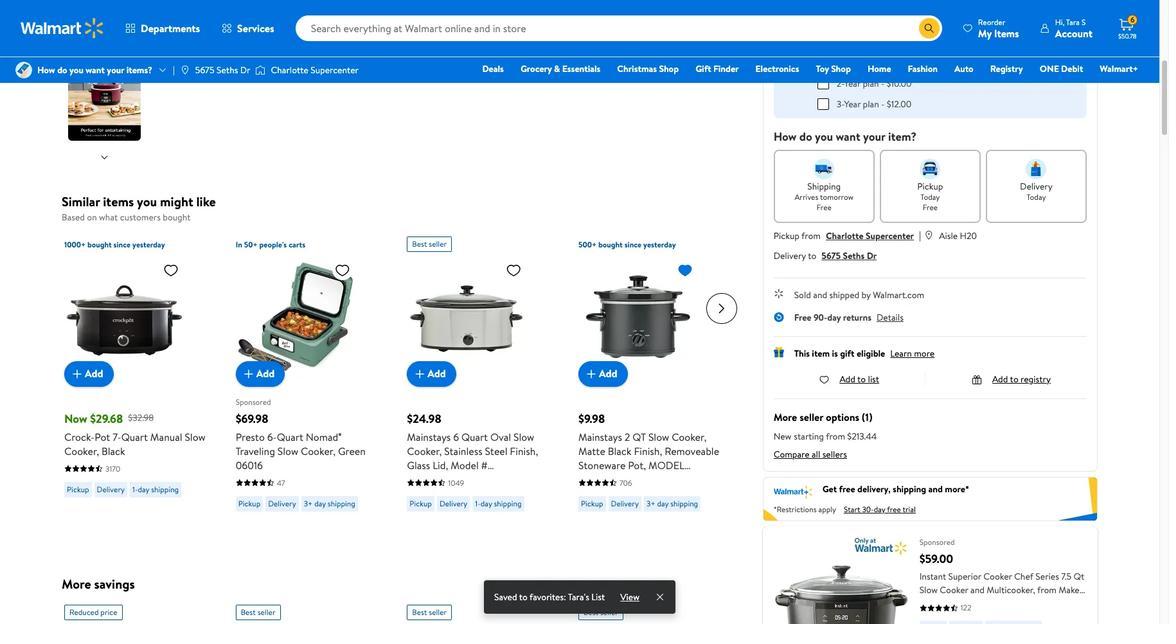 Task type: locate. For each thing, give the bounding box(es) containing it.
starting
[[794, 430, 824, 443]]

in 50+ people's carts
[[236, 239, 305, 250]]

mainstays down $24.98
[[407, 430, 451, 444]]

0 horizontal spatial finish,
[[510, 444, 538, 458]]

2 add to cart image from the left
[[241, 366, 256, 382]]

1 horizontal spatial 1-day shipping
[[475, 498, 522, 509]]

- down 'home' link
[[881, 77, 885, 90]]

from up delivery to 5675 seths dr
[[802, 229, 821, 242]]

dr
[[240, 64, 250, 76], [867, 249, 877, 262]]

how up arrives
[[774, 128, 797, 144]]

tomorrow
[[820, 191, 854, 202]]

0 vertical spatial you
[[69, 64, 84, 76]]

crock-
[[64, 430, 95, 444]]

free down intent image for pickup
[[923, 202, 938, 212]]

black up the 3170 at left bottom
[[102, 444, 125, 458]]

add button up the $9.98
[[579, 361, 628, 387]]

1 horizontal spatial from
[[826, 430, 845, 443]]

1 horizontal spatial 5675
[[822, 249, 841, 262]]

| left aisle at the top right of page
[[919, 228, 921, 242]]

add to cart image up $69.98
[[241, 366, 256, 382]]

2 horizontal spatial bought
[[599, 239, 623, 250]]

to right saved
[[519, 591, 528, 604]]

&
[[554, 62, 560, 75]]

0 horizontal spatial charlotte
[[271, 64, 309, 76]]

2 add button from the left
[[236, 361, 285, 387]]

1 horizontal spatial your
[[863, 128, 886, 144]]

$59.00 group
[[763, 527, 1098, 624]]

0 horizontal spatial sponsored
[[236, 397, 271, 408]]

1-day shipping
[[132, 484, 179, 495], [475, 498, 522, 509]]

black left 'qt'
[[608, 444, 632, 458]]

remove from favorites list, mainstays 2 qt slow cooker, matte black finish, removeable stoneware pot, model ms54100112165b image
[[678, 262, 693, 278]]

sponsored up $59.00
[[920, 537, 955, 548]]

product group containing $69.98
[[236, 231, 379, 517]]

more*
[[945, 483, 969, 496]]

(1)
[[862, 410, 873, 424]]

year
[[844, 77, 861, 90], [844, 97, 861, 110]]

mainstays
[[407, 430, 451, 444], [579, 430, 622, 444]]

tara
[[1066, 16, 1080, 27]]

2 vertical spatial from
[[1038, 584, 1057, 597]]

47
[[277, 477, 285, 488]]

add left registry
[[993, 373, 1008, 385]]

add button up $69.98
[[236, 361, 285, 387]]

0 vertical spatial 5675
[[195, 64, 215, 76]]

slow right oval
[[514, 430, 534, 444]]

how do you want your item?
[[774, 128, 917, 144]]

0 horizontal spatial 3+ day shipping
[[304, 498, 355, 509]]

mainstays inside $9.98 mainstays 2 qt slow cooker, matte black finish, removeable stoneware pot, model ms54100112165b
[[579, 430, 622, 444]]

1 year from the top
[[844, 77, 861, 90]]

saved
[[494, 591, 517, 604]]

pickup down ms54100112168s
[[410, 498, 432, 509]]

deals link
[[477, 62, 510, 76]]

sponsored inside sponsored $69.98 presto 6-quart nomad® traveling slow cooker, green 06016
[[236, 397, 271, 408]]

1 horizontal spatial charlotte
[[826, 229, 864, 242]]

and left more*
[[929, 483, 943, 496]]

1 vertical spatial and
[[929, 483, 943, 496]]

slow up of
[[920, 584, 938, 597]]

black
[[102, 444, 125, 458], [608, 444, 632, 458]]

 image down "walmart" image
[[15, 62, 32, 78]]

0 vertical spatial want
[[86, 64, 105, 76]]

today inside delivery today
[[1027, 191, 1046, 202]]

slow inside sponsored $69.98 presto 6-quart nomad® traveling slow cooker, green 06016
[[278, 444, 298, 458]]

h20
[[960, 229, 977, 242]]

3 quart from the left
[[462, 430, 488, 444]]

shop right christmas
[[659, 62, 679, 75]]

ninja foodi possible cooker 8.5qt multi-cooker, cherry tarte, mc1000wm image
[[242, 0, 653, 113]]

slow inside the $24.98 mainstays 6 quart oval slow cooker, stainless steel finish, glass lid, model # ms54100112168s
[[514, 430, 534, 444]]

mainstays for $9.98
[[579, 430, 622, 444]]

clear search field text image
[[904, 23, 914, 33]]

cooker down superior
[[940, 584, 969, 597]]

slow right 6-
[[278, 444, 298, 458]]

close image
[[655, 592, 665, 602]]

slow right manual
[[185, 430, 206, 444]]

2 3+ from the left
[[647, 498, 655, 509]]

0 vertical spatial how
[[37, 64, 55, 76]]

3 product group from the left
[[407, 231, 550, 517]]

more inside the more seller options (1) new starting from $213.44 compare all sellers
[[774, 410, 797, 424]]

charlotte supercenter
[[271, 64, 359, 76]]

2 year from the top
[[844, 97, 861, 110]]

crock-pot 7-quart manual slow cooker, black image
[[64, 257, 184, 376]]

1 shop from the left
[[659, 62, 679, 75]]

walmart image
[[21, 18, 104, 39]]

you down "walmart" image
[[69, 64, 84, 76]]

slow right 'qt'
[[649, 430, 669, 444]]

lid,
[[433, 458, 448, 472]]

cooker, inside now $29.68 $32.98 crock-pot 7-quart manual slow cooker, black
[[64, 444, 99, 458]]

instant down $59.00
[[920, 570, 947, 583]]

2 shop from the left
[[831, 62, 851, 75]]

0 horizontal spatial |
[[173, 64, 175, 76]]

want
[[86, 64, 105, 76], [836, 128, 861, 144]]

departments
[[141, 21, 200, 35]]

0 vertical spatial charlotte
[[271, 64, 309, 76]]

free left the 90-
[[794, 311, 812, 324]]

black inside now $29.68 $32.98 crock-pot 7-quart manual slow cooker, black
[[102, 444, 125, 458]]

1-day shipping down manual
[[132, 484, 179, 495]]

from up sellers
[[826, 430, 845, 443]]

more for more savings
[[62, 575, 91, 593]]

product group containing now $29.68
[[64, 231, 207, 517]]

dr down services popup button
[[240, 64, 250, 76]]

pickup from charlotte supercenter |
[[774, 228, 921, 242]]

gift finder link
[[690, 62, 745, 76]]

1 vertical spatial 6
[[453, 430, 459, 444]]

6 inside 6 $50.78
[[1131, 14, 1135, 25]]

1 finish, from the left
[[510, 444, 538, 458]]

add button up now
[[64, 361, 114, 387]]

black inside $9.98 mainstays 2 qt slow cooker, matte black finish, removeable stoneware pot, model ms54100112165b
[[608, 444, 632, 458]]

now
[[64, 410, 87, 427]]

want down 3- at the right top of the page
[[836, 128, 861, 144]]

slow inside now $29.68 $32.98 crock-pot 7-quart manual slow cooker, black
[[185, 430, 206, 444]]

3+ day shipping
[[304, 498, 355, 509], [647, 498, 698, 509]]

quart down $32.98
[[121, 430, 148, 444]]

add to cart image for sponsored
[[241, 366, 256, 382]]

0 horizontal spatial since
[[114, 239, 131, 250]]

0 horizontal spatial how
[[37, 64, 55, 76]]

0 horizontal spatial seths
[[217, 64, 238, 76]]

5675 seths dr button
[[822, 249, 877, 262]]

Search search field
[[295, 15, 942, 41]]

mainstays down the $9.98
[[579, 430, 622, 444]]

similar items you might like based on what customers bought
[[62, 193, 216, 224]]

want down ninja foodi possible cooker 8.5qt multi-cooker, cherry tarte, mc1000wm - image 4 of 14
[[86, 64, 105, 76]]

1 vertical spatial instant
[[930, 597, 957, 610]]

quart inside now $29.68 $32.98 crock-pot 7-quart manual slow cooker, black
[[121, 430, 148, 444]]

your for item?
[[863, 128, 886, 144]]

free down 'shipping'
[[817, 202, 832, 212]]

0 vertical spatial -
[[881, 77, 885, 90]]

charlotte up 5675 seths dr button
[[826, 229, 864, 242]]

cooker up multicooker,
[[984, 570, 1012, 583]]

1 vertical spatial supercenter
[[866, 229, 914, 242]]

1 since from the left
[[114, 239, 131, 250]]

do for how do you want your item?
[[800, 128, 812, 144]]

bought down might
[[163, 211, 191, 224]]

hi, tara s account
[[1055, 16, 1093, 40]]

2 yesterday from the left
[[644, 239, 676, 250]]

add to cart image up now
[[69, 366, 85, 382]]

3 add button from the left
[[407, 361, 456, 387]]

0 vertical spatial instant
[[920, 570, 947, 583]]

0 vertical spatial 6
[[1131, 14, 1135, 25]]

to for favorites:
[[519, 591, 528, 604]]

1 vertical spatial -
[[881, 97, 885, 110]]

how for how do you want your item?
[[774, 128, 797, 144]]

more up 'reduced' on the left of page
[[62, 575, 91, 593]]

0 vertical spatial free
[[839, 483, 855, 496]]

2 horizontal spatial free
[[923, 202, 938, 212]]

cooker, inside sponsored $69.98 presto 6-quart nomad® traveling slow cooker, green 06016
[[301, 444, 336, 458]]

0 horizontal spatial do
[[57, 64, 67, 76]]

to for 5675
[[808, 249, 817, 262]]

shop for christmas shop
[[659, 62, 679, 75]]

from inside pickup from charlotte supercenter |
[[802, 229, 821, 242]]

tara's
[[568, 591, 589, 604]]

1 horizontal spatial  image
[[255, 64, 266, 77]]

2 vertical spatial you
[[137, 193, 157, 210]]

2 vertical spatial plan
[[863, 97, 879, 110]]

your for items?
[[107, 64, 124, 76]]

bought inside similar items you might like based on what customers bought
[[163, 211, 191, 224]]

you for similar items you might like based on what customers bought
[[137, 193, 157, 210]]

pot inside sponsored $59.00 instant superior cooker chef series 7.5 qt slow cooker and multicooker, from makers of instant pot
[[959, 597, 973, 610]]

500+
[[579, 239, 597, 250]]

1 vertical spatial year
[[844, 97, 861, 110]]

sponsored
[[236, 397, 271, 408], [920, 537, 955, 548]]

1 horizontal spatial cooker
[[984, 570, 1012, 583]]

more up new
[[774, 410, 797, 424]]

4 product group from the left
[[579, 231, 722, 517]]

1 horizontal spatial 6
[[1131, 14, 1135, 25]]

you for how do you want your item?
[[815, 128, 833, 144]]

sponsored inside sponsored $59.00 instant superior cooker chef series 7.5 qt slow cooker and multicooker, from makers of instant pot
[[920, 537, 955, 548]]

6 up $50.78
[[1131, 14, 1135, 25]]

4 add button from the left
[[579, 361, 628, 387]]

2 quart from the left
[[277, 430, 303, 444]]

home link
[[862, 62, 897, 76]]

-
[[881, 77, 885, 90], [881, 97, 885, 110]]

of
[[920, 597, 928, 610]]

0 vertical spatial do
[[57, 64, 67, 76]]

0 horizontal spatial quart
[[121, 430, 148, 444]]

seths down services popup button
[[217, 64, 238, 76]]

add left "a"
[[818, 48, 834, 60]]

how down "walmart" image
[[37, 64, 55, 76]]

plan
[[886, 48, 903, 60], [863, 77, 879, 90], [863, 97, 879, 110]]

1 vertical spatial |
[[919, 228, 921, 242]]

1 vertical spatial do
[[800, 128, 812, 144]]

services
[[237, 21, 274, 35]]

0 vertical spatial 1-
[[132, 484, 138, 495]]

1 horizontal spatial more
[[774, 410, 797, 424]]

seths
[[217, 64, 238, 76], [843, 249, 865, 262]]

qt
[[1074, 570, 1085, 583]]

1 horizontal spatial free
[[817, 202, 832, 212]]

plan down home
[[863, 77, 879, 90]]

mainstays 2 qt slow cooker, matte black finish, removeable stoneware pot, model ms54100112165b image
[[579, 257, 698, 376]]

presto 6-quart nomad® traveling slow cooker, green  06016 image
[[236, 257, 355, 376]]

toy
[[816, 62, 829, 75]]

7-
[[113, 430, 121, 444]]

Walmart Site-Wide search field
[[295, 15, 942, 41]]

3+
[[304, 498, 313, 509], [647, 498, 655, 509]]

$29.68
[[90, 410, 123, 427]]

grocery & essentials link
[[515, 62, 606, 76]]

cooker, inside $9.98 mainstays 2 qt slow cooker, matte black finish, removeable stoneware pot, model ms54100112165b
[[672, 430, 707, 444]]

item
[[812, 347, 830, 360]]

add
[[818, 48, 834, 60], [85, 367, 103, 381], [256, 367, 275, 381], [428, 367, 446, 381], [599, 367, 618, 381], [840, 373, 856, 385], [993, 373, 1008, 385]]

today inside the pickup today free
[[921, 191, 940, 202]]

and right sold
[[813, 288, 827, 301]]

add button
[[64, 361, 114, 387], [236, 361, 285, 387], [407, 361, 456, 387], [579, 361, 628, 387]]

you inside similar items you might like based on what customers bought
[[137, 193, 157, 210]]

from down series
[[1038, 584, 1057, 597]]

finish, right steel
[[510, 444, 538, 458]]

0 horizontal spatial yesterday
[[132, 239, 165, 250]]

2 mainstays from the left
[[579, 430, 622, 444]]

 image right 5675 seths dr
[[255, 64, 266, 77]]

0 horizontal spatial dr
[[240, 64, 250, 76]]

0 horizontal spatial 5675
[[195, 64, 215, 76]]

2 horizontal spatial quart
[[462, 430, 488, 444]]

pot left 7- on the bottom left of the page
[[95, 430, 110, 444]]

deals
[[482, 62, 504, 75]]

shop for toy shop
[[831, 62, 851, 75]]

1 vertical spatial you
[[815, 128, 833, 144]]

day inside get free delivery, shipping and more* banner
[[874, 504, 886, 515]]

0 horizontal spatial and
[[813, 288, 827, 301]]

pickup down crock-
[[67, 484, 89, 495]]

search icon image
[[924, 23, 935, 33]]

s
[[1082, 16, 1086, 27]]

list item
[[771, 0, 851, 20]]

0 vertical spatial supercenter
[[311, 64, 359, 76]]

mainstays for $24.98
[[407, 430, 451, 444]]

fashion link
[[902, 62, 944, 76]]

services button
[[211, 13, 285, 44]]

1 vertical spatial more
[[62, 575, 91, 593]]

0 horizontal spatial add to cart image
[[69, 366, 85, 382]]

add to cart image
[[412, 366, 428, 382]]

5675 down departments
[[195, 64, 215, 76]]

mainstays 6 quart oval slow cooker, stainless steel finish, glass lid, model # ms54100112168s image
[[407, 257, 527, 376]]

0 horizontal spatial bought
[[87, 239, 112, 250]]

since down what
[[114, 239, 131, 250]]

best seller
[[412, 238, 447, 249], [241, 607, 275, 618], [412, 607, 447, 618], [584, 607, 618, 618]]

1 horizontal spatial 3+
[[647, 498, 655, 509]]

add button up $24.98
[[407, 361, 456, 387]]

green
[[338, 444, 366, 458]]

122
[[961, 603, 972, 614]]

ninja foodi possible cooker 8.5qt multi-cooker, cherry tarte, mc1000wm - image 5 of 14 image
[[68, 66, 143, 141]]

0 vertical spatial dr
[[240, 64, 250, 76]]

0 horizontal spatial free
[[794, 311, 812, 324]]

fashion
[[908, 62, 938, 75]]

more for more seller options (1) new starting from $213.44 compare all sellers
[[774, 410, 797, 424]]

free right get
[[839, 483, 855, 496]]

1 horizontal spatial and
[[929, 483, 943, 496]]

charlotte down the services
[[271, 64, 309, 76]]

christmas
[[617, 62, 657, 75]]

since right 500+
[[625, 239, 642, 250]]

1 vertical spatial want
[[836, 128, 861, 144]]

| right items?
[[173, 64, 175, 76]]

free inside the pickup today free
[[923, 202, 938, 212]]

1 vertical spatial 5675
[[822, 249, 841, 262]]

cooker, down $24.98
[[407, 444, 442, 458]]

0 vertical spatial sponsored
[[236, 397, 271, 408]]

to left list
[[858, 373, 866, 385]]

mainstays inside the $24.98 mainstays 6 quart oval slow cooker, stainless steel finish, glass lid, model # ms54100112168s
[[407, 430, 451, 444]]

free left trial
[[887, 504, 901, 515]]

aisle h20
[[939, 229, 977, 242]]

by
[[862, 288, 871, 301]]

shipping
[[808, 180, 841, 193]]

items
[[994, 26, 1019, 40]]

1 horizontal spatial add to cart image
[[241, 366, 256, 382]]

1- down model at the bottom left of the page
[[475, 498, 481, 509]]

2 today from the left
[[1027, 191, 1046, 202]]

finish, right 2
[[634, 444, 662, 458]]

0 horizontal spatial want
[[86, 64, 105, 76]]

instant right of
[[930, 597, 957, 610]]

1 horizontal spatial finish,
[[634, 444, 662, 458]]

product group containing $24.98
[[407, 231, 550, 517]]

to left registry
[[1010, 373, 1019, 385]]

sponsored for $69.98
[[236, 397, 271, 408]]

one debit link
[[1034, 62, 1089, 76]]

6 up model at the bottom left of the page
[[453, 430, 459, 444]]

do down "walmart" image
[[57, 64, 67, 76]]

0 horizontal spatial pot
[[95, 430, 110, 444]]

year right 3-year plan - $12.00 option
[[844, 97, 861, 110]]

more seller options (1) new starting from $213.44 compare all sellers
[[774, 410, 877, 461]]

today for delivery
[[1027, 191, 1046, 202]]

shipping up trial
[[893, 483, 927, 496]]

0 horizontal spatial free
[[839, 483, 855, 496]]

similar
[[62, 193, 100, 210]]

price
[[101, 607, 117, 618]]

seths down pickup from charlotte supercenter |
[[843, 249, 865, 262]]

pickup down 06016
[[238, 498, 261, 509]]

2 product group from the left
[[236, 231, 379, 517]]

slow inside sponsored $59.00 instant superior cooker chef series 7.5 qt slow cooker and multicooker, from makers of instant pot
[[920, 584, 938, 597]]

2 black from the left
[[608, 444, 632, 458]]

gift
[[696, 62, 711, 75]]

items
[[103, 193, 134, 210]]

3-Year plan - $12.00 checkbox
[[818, 98, 829, 110]]

cooker, down now
[[64, 444, 99, 458]]

view
[[621, 591, 640, 604]]

2 horizontal spatial you
[[815, 128, 833, 144]]

0 horizontal spatial from
[[802, 229, 821, 242]]

sold and shipped by walmart.com
[[794, 288, 925, 301]]

bought for 1000+ bought since yesterday
[[87, 239, 112, 250]]

1 today from the left
[[921, 191, 940, 202]]

year up 3- at the right top of the page
[[844, 77, 861, 90]]

1 horizontal spatial want
[[836, 128, 861, 144]]

0 vertical spatial cooker
[[984, 570, 1012, 583]]

free inside shipping arrives tomorrow free
[[817, 202, 832, 212]]

pickup inside pickup from charlotte supercenter |
[[774, 229, 800, 242]]

delivery down 1049
[[440, 498, 468, 509]]

add to registry
[[993, 373, 1051, 385]]

free 90-day returns details
[[794, 311, 904, 324]]

superior
[[949, 570, 982, 583]]

shipping arrives tomorrow free
[[795, 180, 854, 212]]

sponsored up $69.98
[[236, 397, 271, 408]]

1 mainstays from the left
[[407, 430, 451, 444]]

2 since from the left
[[625, 239, 642, 250]]

pot inside now $29.68 $32.98 crock-pot 7-quart manual slow cooker, black
[[95, 430, 110, 444]]

do up 'shipping'
[[800, 128, 812, 144]]

1 yesterday from the left
[[132, 239, 165, 250]]

next image image
[[99, 152, 110, 162]]

yesterday for 500+ bought since yesterday
[[644, 239, 676, 250]]

6 inside the $24.98 mainstays 6 quart oval slow cooker, stainless steel finish, glass lid, model # ms54100112168s
[[453, 430, 459, 444]]

1 horizontal spatial do
[[800, 128, 812, 144]]

product group
[[64, 231, 207, 517], [236, 231, 379, 517], [407, 231, 550, 517], [579, 231, 722, 517]]

0 horizontal spatial today
[[921, 191, 940, 202]]

shop
[[659, 62, 679, 75], [831, 62, 851, 75]]

dr down the charlotte supercenter button
[[867, 249, 877, 262]]

2 finish, from the left
[[634, 444, 662, 458]]

1 vertical spatial charlotte
[[826, 229, 864, 242]]

1 quart from the left
[[121, 430, 148, 444]]

0 horizontal spatial 3+
[[304, 498, 313, 509]]

500+ bought since yesterday
[[579, 239, 676, 250]]

supercenter inside pickup from charlotte supercenter |
[[866, 229, 914, 242]]

plan down 2-year plan - $10.00
[[863, 97, 879, 110]]

cooker,
[[672, 430, 707, 444], [64, 444, 99, 458], [301, 444, 336, 458], [407, 444, 442, 458]]

 image
[[180, 65, 190, 75]]

1 vertical spatial pot
[[959, 597, 973, 610]]

1 product group from the left
[[64, 231, 207, 517]]

1 vertical spatial free
[[887, 504, 901, 515]]

intent image for delivery image
[[1026, 158, 1047, 179]]

2 3+ day shipping from the left
[[647, 498, 698, 509]]

day
[[828, 311, 841, 324], [138, 484, 149, 495], [314, 498, 326, 509], [481, 498, 492, 509], [657, 498, 669, 509], [874, 504, 886, 515]]

pickup up delivery to 5675 seths dr
[[774, 229, 800, 242]]

1 horizontal spatial dr
[[867, 249, 877, 262]]

you for how do you want your items?
[[69, 64, 84, 76]]

today down intent image for pickup
[[921, 191, 940, 202]]

product group containing $9.98
[[579, 231, 722, 517]]

6-
[[267, 430, 277, 444]]

your left item?
[[863, 128, 886, 144]]

1-day shipping down the #
[[475, 498, 522, 509]]

1 horizontal spatial 1-
[[475, 498, 481, 509]]

1 horizontal spatial black
[[608, 444, 632, 458]]

3+ day shipping down green
[[304, 498, 355, 509]]

 image
[[15, 62, 32, 78], [255, 64, 266, 77]]

people's
[[259, 239, 287, 250]]

you up intent image for shipping
[[815, 128, 833, 144]]

1 horizontal spatial supercenter
[[866, 229, 914, 242]]

1 vertical spatial your
[[863, 128, 886, 144]]

1 black from the left
[[102, 444, 125, 458]]

carts
[[289, 239, 305, 250]]

pot down superior
[[959, 597, 973, 610]]

delivery down 706
[[611, 498, 639, 509]]

1 horizontal spatial how
[[774, 128, 797, 144]]

0 vertical spatial your
[[107, 64, 124, 76]]

0 horizontal spatial your
[[107, 64, 124, 76]]

1 add to cart image from the left
[[69, 366, 85, 382]]

1 horizontal spatial shop
[[831, 62, 851, 75]]

and
[[813, 288, 827, 301], [929, 483, 943, 496], [971, 584, 985, 597]]

your left items?
[[107, 64, 124, 76]]

protection
[[842, 48, 884, 60]]

add to cart image
[[69, 366, 85, 382], [241, 366, 256, 382], [584, 366, 599, 382]]

0 horizontal spatial 1-day shipping
[[132, 484, 179, 495]]

0 horizontal spatial mainstays
[[407, 430, 451, 444]]

today down intent image for delivery
[[1027, 191, 1046, 202]]

1 horizontal spatial pot
[[959, 597, 973, 610]]

2 vertical spatial and
[[971, 584, 985, 597]]

2 horizontal spatial from
[[1038, 584, 1057, 597]]

finish,
[[510, 444, 538, 458], [634, 444, 662, 458]]

0 horizontal spatial you
[[69, 64, 84, 76]]

0 vertical spatial year
[[844, 77, 861, 90]]



Task type: describe. For each thing, give the bounding box(es) containing it.
what's
[[908, 48, 934, 60]]

multicooker,
[[987, 584, 1036, 597]]

auto
[[955, 62, 974, 75]]

apply
[[819, 504, 836, 515]]

$12.00
[[887, 97, 912, 110]]

sponsored for $59.00
[[920, 537, 955, 548]]

6 $50.78
[[1119, 14, 1137, 41]]

$10.00
[[887, 77, 912, 90]]

1 vertical spatial 1-
[[475, 498, 481, 509]]

a
[[836, 48, 840, 60]]

since for 500+
[[625, 239, 642, 250]]

stoneware
[[579, 458, 626, 472]]

on
[[87, 211, 97, 224]]

debit
[[1061, 62, 1083, 75]]

0 vertical spatial 1-day shipping
[[132, 484, 179, 495]]

model
[[451, 458, 479, 472]]

from inside sponsored $59.00 instant superior cooker chef series 7.5 qt slow cooker and multicooker, from makers of instant pot
[[1038, 584, 1057, 597]]

3-year plan - $12.00
[[837, 97, 912, 110]]

add to list button
[[819, 373, 880, 385]]

reduced
[[69, 607, 99, 618]]

sponsored $69.98 presto 6-quart nomad® traveling slow cooker, green 06016
[[236, 397, 366, 472]]

add to favorites list, presto 6-quart nomad® traveling slow cooker, green  06016 image
[[335, 262, 350, 278]]

start
[[844, 504, 861, 515]]

delivery down intent image for delivery
[[1020, 180, 1053, 193]]

0 vertical spatial and
[[813, 288, 827, 301]]

do for how do you want your items?
[[57, 64, 67, 76]]

plan for $12.00
[[863, 97, 879, 110]]

shipping down green
[[328, 498, 355, 509]]

get free delivery, shipping and more*
[[823, 483, 969, 496]]

shipping down model
[[671, 498, 698, 509]]

0 horizontal spatial supercenter
[[311, 64, 359, 76]]

add button for $24.98
[[407, 361, 456, 387]]

quart inside the $24.98 mainstays 6 quart oval slow cooker, stainless steel finish, glass lid, model # ms54100112168s
[[462, 430, 488, 444]]

home
[[868, 62, 891, 75]]

walmart+ link
[[1094, 62, 1144, 76]]

what
[[99, 211, 118, 224]]

want for items?
[[86, 64, 105, 76]]

3170
[[105, 463, 120, 474]]

$50.78
[[1119, 32, 1137, 41]]

since for 1000+
[[114, 239, 131, 250]]

sellers
[[823, 448, 847, 461]]

trial
[[903, 504, 916, 515]]

and inside sponsored $59.00 instant superior cooker chef series 7.5 qt slow cooker and multicooker, from makers of instant pot
[[971, 584, 985, 597]]

delivery today
[[1020, 180, 1053, 202]]

grocery & essentials
[[521, 62, 601, 75]]

delivery down 47
[[268, 498, 296, 509]]

add up $69.98
[[256, 367, 275, 381]]

what's covered button
[[908, 48, 967, 60]]

add up $24.98
[[428, 367, 446, 381]]

*restrictions
[[774, 504, 817, 515]]

add to cart image for now
[[69, 366, 85, 382]]

year for 3-
[[844, 97, 861, 110]]

 image for how do you want your items?
[[15, 62, 32, 78]]

add down the gift
[[840, 373, 856, 385]]

yesterday for 1000+ bought since yesterday
[[132, 239, 165, 250]]

- for $10.00
[[881, 77, 885, 90]]

gifting made easy image
[[774, 347, 784, 357]]

sponsored $59.00 instant superior cooker chef series 7.5 qt slow cooker and multicooker, from makers of instant pot
[[920, 537, 1087, 610]]

actual color list
[[771, 0, 1090, 20]]

presto
[[236, 430, 265, 444]]

manual
[[150, 430, 182, 444]]

90-
[[814, 311, 828, 324]]

#
[[481, 458, 488, 472]]

all
[[812, 448, 821, 461]]

customers
[[120, 211, 161, 224]]

add up the $29.68
[[85, 367, 103, 381]]

plan for $10.00
[[863, 77, 879, 90]]

how for how do you want your items?
[[37, 64, 55, 76]]

ninja foodi possible cooker 8.5qt multi-cooker, cherry tarte, mc1000wm - image 4 of 14 image
[[68, 0, 143, 58]]

electronics link
[[750, 62, 805, 76]]

and inside banner
[[929, 483, 943, 496]]

0 vertical spatial plan
[[886, 48, 903, 60]]

walmart plus image
[[774, 483, 812, 499]]

pickup down ms54100112165b
[[581, 498, 603, 509]]

intent image for pickup image
[[920, 158, 941, 179]]

$213.44
[[848, 430, 877, 443]]

seller inside the more seller options (1) new starting from $213.44 compare all sellers
[[800, 410, 824, 424]]

delivery up sold
[[774, 249, 806, 262]]

shipping inside banner
[[893, 483, 927, 496]]

0 horizontal spatial cooker
[[940, 584, 969, 597]]

my
[[978, 26, 992, 40]]

1 horizontal spatial seths
[[843, 249, 865, 262]]

charlotte inside pickup from charlotte supercenter |
[[826, 229, 864, 242]]

now $29.68 $32.98 crock-pot 7-quart manual slow cooker, black
[[64, 410, 206, 458]]

intent image for shipping image
[[814, 158, 835, 179]]

steel
[[485, 444, 508, 458]]

add to favorites list, crock-pot 7-quart manual slow cooker, black image
[[163, 262, 179, 278]]

to for registry
[[1010, 373, 1019, 385]]

registry link
[[985, 62, 1029, 76]]

cooker, inside the $24.98 mainstays 6 quart oval slow cooker, stainless steel finish, glass lid, model # ms54100112168s
[[407, 444, 442, 458]]

1 add button from the left
[[64, 361, 114, 387]]

next slide for similar items you might like list image
[[706, 293, 737, 324]]

pickup down intent image for pickup
[[918, 180, 943, 193]]

gift finder
[[696, 62, 739, 75]]

bought for 500+ bought since yesterday
[[599, 239, 623, 250]]

might
[[160, 193, 193, 210]]

1 horizontal spatial |
[[919, 228, 921, 242]]

eligible
[[857, 347, 885, 360]]

 image for charlotte supercenter
[[255, 64, 266, 77]]

ms54100112168s
[[407, 472, 482, 486]]

2-
[[837, 77, 844, 90]]

5675 seths dr
[[195, 64, 250, 76]]

add to registry button
[[972, 373, 1051, 385]]

stainless
[[444, 444, 483, 458]]

30-
[[862, 504, 874, 515]]

finish, inside $9.98 mainstays 2 qt slow cooker, matte black finish, removeable stoneware pot, model ms54100112165b
[[634, 444, 662, 458]]

registry
[[991, 62, 1023, 75]]

finish, inside the $24.98 mainstays 6 quart oval slow cooker, stainless steel finish, glass lid, model # ms54100112168s
[[510, 444, 538, 458]]

quart inside sponsored $69.98 presto 6-quart nomad® traveling slow cooker, green 06016
[[277, 430, 303, 444]]

account
[[1055, 26, 1093, 40]]

aisle
[[939, 229, 958, 242]]

saved to favorites: tara's list
[[494, 591, 605, 604]]

delivery down the 3170 at left bottom
[[97, 484, 125, 495]]

items?
[[126, 64, 152, 76]]

shipping down manual
[[151, 484, 179, 495]]

series
[[1036, 570, 1059, 583]]

instant superior cooker chef series 7.5 qt slow cooker and multicooker, from makers of instant pot image
[[773, 537, 909, 624]]

want for item?
[[836, 128, 861, 144]]

delivery to 5675 seths dr
[[774, 249, 877, 262]]

3 add to cart image from the left
[[584, 366, 599, 382]]

pickup today free
[[918, 180, 943, 212]]

1 3+ from the left
[[304, 498, 313, 509]]

more
[[914, 347, 935, 360]]

add button for sponsored
[[236, 361, 285, 387]]

$32.98
[[128, 412, 154, 424]]

- for $12.00
[[881, 97, 885, 110]]

7.5
[[1062, 570, 1072, 583]]

get free delivery, shipping and more* banner
[[763, 477, 1098, 522]]

start 30-day free trial
[[844, 504, 916, 515]]

shipping down steel
[[494, 498, 522, 509]]

add button for $9.98
[[579, 361, 628, 387]]

today for pickup
[[921, 191, 940, 202]]

2
[[625, 430, 630, 444]]

to for list
[[858, 373, 866, 385]]

wpp logo image
[[784, 46, 807, 69]]

hi,
[[1055, 16, 1065, 27]]

compare all sellers button
[[774, 448, 847, 461]]

auto link
[[949, 62, 980, 76]]

learn more button
[[891, 347, 935, 360]]

1 vertical spatial dr
[[867, 249, 877, 262]]

this item is gift eligible learn more
[[794, 347, 935, 360]]

2-Year plan - $10.00 checkbox
[[818, 77, 829, 89]]

add a protection plan what's covered
[[818, 48, 967, 60]]

new
[[774, 430, 792, 443]]

toy shop link
[[810, 62, 857, 76]]

slow inside $9.98 mainstays 2 qt slow cooker, matte black finish, removeable stoneware pot, model ms54100112165b
[[649, 430, 669, 444]]

0 horizontal spatial 1-
[[132, 484, 138, 495]]

returns
[[843, 311, 872, 324]]

electronics
[[756, 62, 799, 75]]

1 3+ day shipping from the left
[[304, 498, 355, 509]]

add up the $9.98
[[599, 367, 618, 381]]

from inside the more seller options (1) new starting from $213.44 compare all sellers
[[826, 430, 845, 443]]

details button
[[877, 311, 904, 324]]

arrives
[[795, 191, 819, 202]]

1000+ bought since yesterday
[[64, 239, 165, 250]]

add to favorites list, mainstays 6 quart oval slow cooker, stainless steel finish, glass lid, model # ms54100112168s image
[[506, 262, 522, 278]]

year for 2-
[[844, 77, 861, 90]]

$69.98
[[236, 410, 268, 427]]



Task type: vqa. For each thing, say whether or not it's contained in the screenshot.
the bottommost instant
yes



